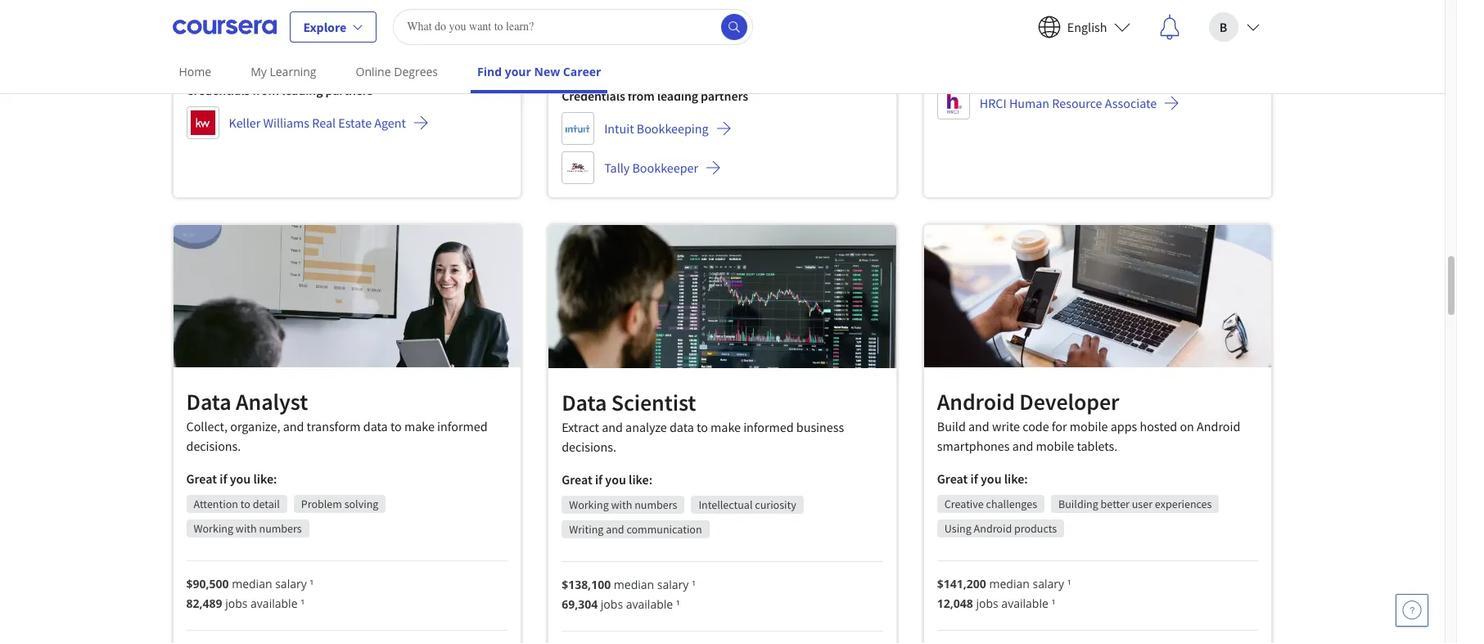 Task type: vqa. For each thing, say whether or not it's contained in the screenshot.


Task type: locate. For each thing, give the bounding box(es) containing it.
available right the 12,048 at the right of page
[[1001, 596, 1049, 612]]

1 vertical spatial working
[[194, 522, 233, 536]]

b
[[1220, 18, 1227, 35]]

82,489
[[186, 596, 222, 612]]

hrci human resource associate link
[[937, 87, 1180, 120]]

data scientist image
[[549, 225, 896, 368]]

estate
[[338, 115, 372, 131]]

and right extract
[[602, 419, 623, 435]]

0 vertical spatial with
[[611, 498, 632, 512]]

data right analyze
[[670, 419, 694, 435]]

0 horizontal spatial you
[[230, 471, 251, 487]]

1 informed from the left
[[437, 419, 488, 435]]

2 decisions. from the left
[[562, 439, 616, 455]]

make
[[404, 419, 435, 435], [711, 419, 741, 435]]

b button
[[1196, 0, 1273, 53]]

android down creative challenges on the bottom right of the page
[[974, 522, 1012, 536]]

mobile down for
[[1036, 438, 1074, 454]]

leading down learning
[[282, 82, 323, 98]]

salary
[[275, 12, 307, 28], [1033, 576, 1064, 592], [275, 577, 307, 592], [657, 577, 689, 593]]

partners
[[325, 82, 373, 98], [701, 88, 748, 104]]

building better user experiences
[[1059, 497, 1212, 512]]

median inside $138,100 median salary ¹ 69,304 jobs available ¹
[[614, 577, 654, 593]]

jobs inside $90,500 median salary ¹ 82,489 jobs available ¹
[[225, 596, 248, 612]]

0 vertical spatial mobile
[[1070, 418, 1108, 435]]

median right $138,100 in the left bottom of the page
[[614, 577, 654, 593]]

1 great from the left
[[937, 471, 968, 487]]

1 if from the left
[[971, 471, 978, 487]]

numbers
[[635, 498, 677, 512], [259, 522, 302, 536]]

degrees
[[394, 64, 438, 79]]

leading for bookkeeping
[[657, 88, 698, 104]]

write
[[992, 418, 1020, 435]]

1 horizontal spatial working
[[569, 498, 609, 512]]

1 horizontal spatial credentials
[[562, 88, 625, 104]]

home link
[[172, 53, 218, 90]]

decisions. down collect,
[[186, 438, 241, 455]]

1 vertical spatial with
[[236, 522, 257, 536]]

great up writing
[[562, 471, 592, 488]]

if for developer
[[971, 471, 978, 487]]

1 horizontal spatial credentials from leading partners
[[562, 88, 748, 104]]

$138,100 median salary ¹ 69,304 jobs available ¹
[[562, 577, 696, 612]]

available right 69,304
[[626, 597, 673, 612]]

available inside the $75,200 median salary ¹ 131,977 jobs available ¹
[[257, 32, 304, 48]]

available for $75,200 median salary ¹ 131,977 jobs available ¹
[[257, 32, 304, 48]]

median inside $141,200 median salary ¹ 12,048 jobs available ¹
[[989, 576, 1030, 592]]

data for data analyst
[[186, 387, 231, 417]]

from
[[252, 82, 279, 98], [628, 88, 655, 104]]

2 horizontal spatial to
[[697, 419, 708, 435]]

0 horizontal spatial working with numbers
[[194, 522, 302, 536]]

1 data from the left
[[363, 419, 388, 435]]

0 horizontal spatial great
[[186, 471, 217, 487]]

numbers up communication
[[635, 498, 677, 512]]

1 vertical spatial mobile
[[1036, 438, 1074, 454]]

credentials from leading partners
[[186, 82, 373, 98], [562, 88, 748, 104]]

jobs inside the $75,200 median salary ¹ 131,977 jobs available ¹
[[232, 32, 254, 48]]

credentials from leading partners down my learning
[[186, 82, 373, 98]]

available inside $138,100 median salary ¹ 69,304 jobs available ¹
[[626, 597, 673, 612]]

and down analyst
[[283, 419, 304, 435]]

0 horizontal spatial great if you like:
[[186, 471, 277, 487]]

1 vertical spatial numbers
[[259, 522, 302, 536]]

like: up the detail
[[253, 471, 277, 487]]

available inside $141,200 median salary ¹ 12,048 jobs available ¹
[[1001, 596, 1049, 612]]

2 you from the left
[[230, 471, 251, 487]]

hrci human resource associate
[[980, 95, 1157, 112]]

What do you want to learn? text field
[[393, 9, 753, 45]]

like: for analyst
[[253, 471, 277, 487]]

build
[[937, 418, 966, 435]]

1 horizontal spatial working with numbers
[[569, 498, 677, 512]]

online
[[356, 64, 391, 79]]

android up build
[[937, 387, 1015, 417]]

intellectual
[[699, 498, 753, 512]]

intuit
[[604, 121, 634, 137]]

0 vertical spatial working
[[569, 498, 609, 512]]

you for analyst
[[230, 471, 251, 487]]

1 great if you like: from the left
[[937, 471, 1028, 487]]

jobs
[[976, 12, 999, 28], [232, 32, 254, 48], [607, 38, 630, 53], [976, 596, 999, 612], [225, 596, 248, 612], [601, 597, 623, 612]]

from for bookkeeping
[[628, 88, 655, 104]]

0 horizontal spatial credentials from leading partners
[[186, 82, 373, 98]]

working with numbers up writing and communication
[[569, 498, 677, 512]]

great if you like: for developer
[[937, 471, 1028, 487]]

and
[[968, 418, 990, 435], [283, 419, 304, 435], [602, 419, 623, 435], [1012, 438, 1033, 454], [606, 522, 624, 537]]

from up intuit bookkeeping link
[[628, 88, 655, 104]]

you up creative challenges on the bottom right of the page
[[981, 471, 1002, 487]]

0 horizontal spatial partners
[[325, 82, 373, 98]]

available right 82,489
[[251, 596, 298, 612]]

great for data scientist
[[562, 471, 592, 488]]

great if you like: up creative challenges on the bottom right of the page
[[937, 471, 1028, 487]]

1 horizontal spatial numbers
[[635, 498, 677, 512]]

2 informed from the left
[[743, 419, 794, 435]]

like:
[[1004, 471, 1028, 487], [253, 471, 277, 487], [629, 471, 653, 488]]

mobile up tablets.
[[1070, 418, 1108, 435]]

career
[[563, 64, 601, 79]]

informed inside data analyst collect, organize, and transform data to make informed decisions.
[[437, 419, 488, 435]]

2 great if you like: from the left
[[186, 471, 277, 487]]

like: up writing and communication
[[629, 471, 653, 488]]

with
[[611, 498, 632, 512], [236, 522, 257, 536]]

android
[[937, 387, 1015, 417], [1197, 418, 1240, 435], [974, 522, 1012, 536]]

associate
[[1105, 95, 1157, 112]]

jobs inside $141,200 median salary ¹ 12,048 jobs available ¹
[[976, 596, 999, 612]]

0 vertical spatial working with numbers
[[569, 498, 677, 512]]

salary inside $90,500 median salary ¹ 82,489 jobs available ¹
[[275, 577, 307, 592]]

to inside data analyst collect, organize, and transform data to make informed decisions.
[[390, 419, 402, 435]]

decisions. inside data analyst collect, organize, and transform data to make informed decisions.
[[186, 438, 241, 455]]

0 vertical spatial android
[[937, 387, 1015, 417]]

data inside data scientist extract and analyze data to make informed business decisions.
[[562, 388, 607, 417]]

writing and communication
[[569, 522, 702, 537]]

2 great from the left
[[186, 471, 217, 487]]

jobs inside $138,100 median salary ¹ 69,304 jobs available ¹
[[601, 597, 623, 612]]

296,935
[[562, 38, 604, 53]]

my learning
[[251, 64, 316, 79]]

if up attention
[[220, 471, 227, 487]]

you up the attention to detail
[[230, 471, 251, 487]]

0 vertical spatial numbers
[[635, 498, 677, 512]]

0 horizontal spatial from
[[252, 82, 279, 98]]

to right transform at the bottom of the page
[[390, 419, 402, 435]]

2 data from the left
[[562, 388, 607, 417]]

available inside $90,500 median salary ¹ 82,489 jobs available ¹
[[251, 596, 298, 612]]

2 make from the left
[[711, 419, 741, 435]]

salary for data analyst
[[275, 577, 307, 592]]

credentials down "career"
[[562, 88, 625, 104]]

median for android developer
[[989, 576, 1030, 592]]

median right $90,500
[[232, 577, 272, 592]]

0 horizontal spatial data
[[186, 387, 231, 417]]

to right analyze
[[697, 419, 708, 435]]

and up smartphones
[[968, 418, 990, 435]]

great
[[937, 471, 968, 487], [186, 471, 217, 487], [562, 471, 592, 488]]

data up extract
[[562, 388, 607, 417]]

1 like: from the left
[[1004, 471, 1028, 487]]

credentials from leading partners up 'intuit bookkeeping'
[[562, 88, 748, 104]]

1 horizontal spatial great
[[562, 471, 592, 488]]

to inside data scientist extract and analyze data to make informed business decisions.
[[697, 419, 708, 435]]

2 horizontal spatial you
[[981, 471, 1002, 487]]

analyze
[[626, 419, 667, 435]]

if up writing
[[595, 471, 603, 488]]

great if you like: for analyst
[[186, 471, 277, 487]]

1 horizontal spatial make
[[711, 419, 741, 435]]

available right 296,935 on the top of page
[[633, 38, 680, 53]]

partners up bookkeeping
[[701, 88, 748, 104]]

online degrees link
[[349, 53, 445, 90]]

1 horizontal spatial like:
[[629, 471, 653, 488]]

if
[[971, 471, 978, 487], [220, 471, 227, 487], [595, 471, 603, 488]]

credentials
[[186, 82, 250, 98], [562, 88, 625, 104]]

great for android developer
[[937, 471, 968, 487]]

1 horizontal spatial to
[[390, 419, 402, 435]]

1 horizontal spatial leading
[[657, 88, 698, 104]]

great if you like: for scientist
[[562, 471, 653, 488]]

android right "on"
[[1197, 418, 1240, 435]]

0 horizontal spatial decisions.
[[186, 438, 241, 455]]

from for williams
[[252, 82, 279, 98]]

informed
[[437, 419, 488, 435], [743, 419, 794, 435]]

data up collect,
[[186, 387, 231, 417]]

to
[[390, 419, 402, 435], [697, 419, 708, 435], [240, 497, 250, 512]]

online degrees
[[356, 64, 438, 79]]

to left the detail
[[240, 497, 250, 512]]

bookkeeper
[[632, 160, 698, 176]]

3 if from the left
[[595, 471, 603, 488]]

0 horizontal spatial leading
[[282, 82, 323, 98]]

3 like: from the left
[[629, 471, 653, 488]]

0 horizontal spatial credentials
[[186, 82, 250, 98]]

median inside the $75,200 median salary ¹ 131,977 jobs available ¹
[[232, 12, 272, 28]]

3 great from the left
[[562, 471, 592, 488]]

salary inside $138,100 median salary ¹ 69,304 jobs available ¹
[[657, 577, 689, 593]]

1 horizontal spatial informed
[[743, 419, 794, 435]]

you up writing and communication
[[605, 471, 626, 488]]

1 horizontal spatial great if you like:
[[562, 471, 653, 488]]

1 horizontal spatial partners
[[701, 88, 748, 104]]

1 horizontal spatial from
[[628, 88, 655, 104]]

great up attention
[[186, 471, 217, 487]]

2 like: from the left
[[253, 471, 277, 487]]

2 horizontal spatial great if you like:
[[937, 471, 1028, 487]]

salary for data scientist
[[657, 577, 689, 593]]

None search field
[[393, 9, 753, 45]]

1 data from the left
[[186, 387, 231, 417]]

2 horizontal spatial like:
[[1004, 471, 1028, 487]]

data right transform at the bottom of the page
[[363, 419, 388, 435]]

jobs for $141,200 median salary ¹ 12,048 jobs available ¹
[[976, 596, 999, 612]]

make inside data scientist extract and analyze data to make informed business decisions.
[[711, 419, 741, 435]]

decisions. down extract
[[562, 439, 616, 455]]

working with numbers
[[569, 498, 677, 512], [194, 522, 302, 536]]

decisions. inside data scientist extract and analyze data to make informed business decisions.
[[562, 439, 616, 455]]

great for data analyst
[[186, 471, 217, 487]]

1 horizontal spatial decisions.
[[562, 439, 616, 455]]

great if you like: up writing
[[562, 471, 653, 488]]

credentials for keller williams real estate agent
[[186, 82, 250, 98]]

131,977
[[186, 32, 229, 48]]

2 if from the left
[[220, 471, 227, 487]]

1 make from the left
[[404, 419, 435, 435]]

2 horizontal spatial if
[[971, 471, 978, 487]]

working down attention
[[194, 522, 233, 536]]

available for $141,200 median salary ¹ 12,048 jobs available ¹
[[1001, 596, 1049, 612]]

1 horizontal spatial if
[[595, 471, 603, 488]]

user
[[1132, 497, 1153, 512]]

3 great if you like: from the left
[[562, 471, 653, 488]]

2 horizontal spatial great
[[937, 471, 968, 487]]

credentials down the home on the top left of page
[[186, 82, 250, 98]]

1 horizontal spatial data
[[670, 419, 694, 435]]

median inside $90,500 median salary ¹ 82,489 jobs available ¹
[[232, 577, 272, 592]]

extract
[[562, 419, 599, 435]]

mobile
[[1070, 418, 1108, 435], [1036, 438, 1074, 454]]

williams
[[263, 115, 310, 131]]

1 decisions. from the left
[[186, 438, 241, 455]]

informed inside data scientist extract and analyze data to make informed business decisions.
[[743, 419, 794, 435]]

partners down online
[[325, 82, 373, 98]]

working up writing
[[569, 498, 609, 512]]

if up creative
[[971, 471, 978, 487]]

3 you from the left
[[605, 471, 626, 488]]

296,935 jobs available ¹
[[562, 38, 687, 53]]

great if you like: up the attention to detail
[[186, 471, 277, 487]]

available up my learning link
[[257, 32, 304, 48]]

working with numbers down the attention to detail
[[194, 522, 302, 536]]

partners for bookkeeping
[[701, 88, 748, 104]]

1 horizontal spatial you
[[605, 471, 626, 488]]

1 you from the left
[[981, 471, 1002, 487]]

12,048
[[937, 596, 973, 612]]

median for data analyst
[[232, 577, 272, 592]]

0 horizontal spatial if
[[220, 471, 227, 487]]

great up creative
[[937, 471, 968, 487]]

median right $75,200
[[232, 12, 272, 28]]

developer
[[1019, 387, 1119, 417]]

salary inside $141,200 median salary ¹ 12,048 jobs available ¹
[[1033, 576, 1064, 592]]

like: up the challenges
[[1004, 471, 1028, 487]]

you
[[981, 471, 1002, 487], [230, 471, 251, 487], [605, 471, 626, 488]]

data scientist extract and analyze data to make informed business decisions.
[[562, 388, 844, 455]]

data inside data analyst collect, organize, and transform data to make informed decisions.
[[363, 419, 388, 435]]

0 horizontal spatial like:
[[253, 471, 277, 487]]

intuit bookkeeping
[[604, 121, 709, 137]]

$75,200 median salary ¹ 131,977 jobs available ¹
[[186, 12, 314, 48]]

0 horizontal spatial working
[[194, 522, 233, 536]]

data inside data analyst collect, organize, and transform data to make informed decisions.
[[186, 387, 231, 417]]

median right $141,200
[[989, 576, 1030, 592]]

leading
[[282, 82, 323, 98], [657, 88, 698, 104]]

you for scientist
[[605, 471, 626, 488]]

0 horizontal spatial make
[[404, 419, 435, 435]]

better
[[1101, 497, 1130, 512]]

for
[[1052, 418, 1067, 435]]

numbers down the detail
[[259, 522, 302, 536]]

leading up bookkeeping
[[657, 88, 698, 104]]

0 horizontal spatial informed
[[437, 419, 488, 435]]

data inside data scientist extract and analyze data to make informed business decisions.
[[670, 419, 694, 435]]

great if you like:
[[937, 471, 1028, 487], [186, 471, 277, 487], [562, 471, 653, 488]]

with down the attention to detail
[[236, 522, 257, 536]]

1 horizontal spatial data
[[562, 388, 607, 417]]

credentials from leading partners for williams
[[186, 82, 373, 98]]

working
[[569, 498, 609, 512], [194, 522, 233, 536]]

0 horizontal spatial data
[[363, 419, 388, 435]]

2 data from the left
[[670, 419, 694, 435]]

english button
[[1025, 0, 1143, 53]]

from down my
[[252, 82, 279, 98]]

with up writing and communication
[[611, 498, 632, 512]]

tally
[[604, 160, 630, 176]]

home
[[179, 64, 211, 79]]

partners for williams
[[325, 82, 373, 98]]



Task type: describe. For each thing, give the bounding box(es) containing it.
challenges
[[986, 497, 1037, 512]]

if for analyst
[[220, 471, 227, 487]]

detail
[[253, 497, 280, 512]]

credentials from leading partners for bookkeeping
[[562, 88, 748, 104]]

and right writing
[[606, 522, 624, 537]]

your
[[505, 64, 531, 79]]

keller
[[229, 115, 261, 131]]

salary for android developer
[[1033, 576, 1064, 592]]

apps
[[1111, 418, 1137, 435]]

transform
[[307, 419, 361, 435]]

keller williams real estate agent
[[229, 115, 406, 131]]

tally bookkeeper link
[[562, 152, 721, 184]]

credentials for intuit bookkeeping
[[562, 88, 625, 104]]

like: for developer
[[1004, 471, 1028, 487]]

0 horizontal spatial with
[[236, 522, 257, 536]]

available for $90,500 median salary ¹ 82,489 jobs available ¹
[[251, 596, 298, 612]]

make inside data analyst collect, organize, and transform data to make informed decisions.
[[404, 419, 435, 435]]

scientist
[[611, 388, 696, 417]]

intuit bookkeeping link
[[562, 112, 732, 145]]

1 horizontal spatial with
[[611, 498, 632, 512]]

and down code
[[1012, 438, 1033, 454]]

analyst
[[236, 387, 308, 417]]

69,304
[[562, 597, 598, 612]]

explore
[[303, 18, 346, 35]]

organize,
[[230, 419, 280, 435]]

new
[[534, 64, 560, 79]]

leading for williams
[[282, 82, 323, 98]]

using android products
[[945, 522, 1057, 536]]

english
[[1067, 18, 1107, 35]]

$90,500 median salary ¹ 82,489 jobs available ¹
[[186, 577, 314, 612]]

creative
[[945, 497, 984, 512]]

code
[[1023, 418, 1049, 435]]

median for data scientist
[[614, 577, 654, 593]]

explore button
[[289, 11, 377, 42]]

if for scientist
[[595, 471, 603, 488]]

products
[[1014, 522, 1057, 536]]

0 horizontal spatial to
[[240, 497, 250, 512]]

real
[[312, 115, 336, 131]]

my learning link
[[244, 53, 323, 90]]

salary inside the $75,200 median salary ¹ 131,977 jobs available ¹
[[275, 12, 307, 28]]

tally bookkeeper
[[604, 160, 698, 176]]

data for data scientist
[[562, 388, 607, 417]]

collect,
[[186, 419, 228, 435]]

decisions. for analyst
[[186, 438, 241, 455]]

human
[[1009, 95, 1050, 112]]

find
[[477, 64, 502, 79]]

building
[[1059, 497, 1098, 512]]

resource
[[1052, 95, 1102, 112]]

solving
[[344, 497, 379, 512]]

data analyst collect, organize, and transform data to make informed decisions.
[[186, 387, 488, 455]]

you for developer
[[981, 471, 1002, 487]]

$138,100
[[562, 577, 611, 593]]

$141,200
[[937, 576, 986, 592]]

android developer build and write code for mobile apps hosted on android smartphones and mobile tablets.
[[937, 387, 1240, 454]]

jobs for $138,100 median salary ¹ 69,304 jobs available ¹
[[601, 597, 623, 612]]

attention to detail
[[194, 497, 280, 512]]

intellectual curiosity
[[699, 498, 796, 512]]

hrci
[[980, 95, 1007, 112]]

and inside data analyst collect, organize, and transform data to make informed decisions.
[[283, 419, 304, 435]]

tablets.
[[1077, 438, 1118, 454]]

available for $138,100 median salary ¹ 69,304 jobs available ¹
[[626, 597, 673, 612]]

experiences
[[1155, 497, 1212, 512]]

decisions. for scientist
[[562, 439, 616, 455]]

keller williams real estate agent link
[[186, 107, 429, 139]]

jobs for $75,200 median salary ¹ 131,977 jobs available ¹
[[232, 32, 254, 48]]

writing
[[569, 522, 604, 537]]

jobs for $90,500 median salary ¹ 82,489 jobs available ¹
[[225, 596, 248, 612]]

data analyst image
[[173, 225, 521, 368]]

curiosity
[[755, 498, 796, 512]]

communication
[[627, 522, 702, 537]]

like: for scientist
[[629, 471, 653, 488]]

bookkeeping
[[637, 121, 709, 137]]

1 vertical spatial working with numbers
[[194, 522, 302, 536]]

$90,500
[[186, 577, 229, 592]]

learning
[[270, 64, 316, 79]]

1 vertical spatial android
[[1197, 418, 1240, 435]]

problem solving
[[301, 497, 379, 512]]

coursera image
[[172, 14, 276, 40]]

smartphones
[[937, 438, 1010, 454]]

find your new career link
[[471, 53, 608, 93]]

creative challenges
[[945, 497, 1037, 512]]

0 horizontal spatial numbers
[[259, 522, 302, 536]]

$75,200
[[186, 12, 229, 28]]

using
[[945, 522, 972, 536]]

and inside data scientist extract and analyze data to make informed business decisions.
[[602, 419, 623, 435]]

agent
[[374, 115, 406, 131]]

business
[[796, 419, 844, 435]]

attention
[[194, 497, 238, 512]]

2 vertical spatial android
[[974, 522, 1012, 536]]

$141,200 median salary ¹ 12,048 jobs available ¹
[[937, 576, 1071, 612]]

hosted
[[1140, 418, 1177, 435]]

find your new career
[[477, 64, 601, 79]]

available left english
[[1001, 12, 1049, 28]]

on
[[1180, 418, 1194, 435]]

problem
[[301, 497, 342, 512]]

help center image
[[1402, 601, 1422, 621]]

my
[[251, 64, 267, 79]]



